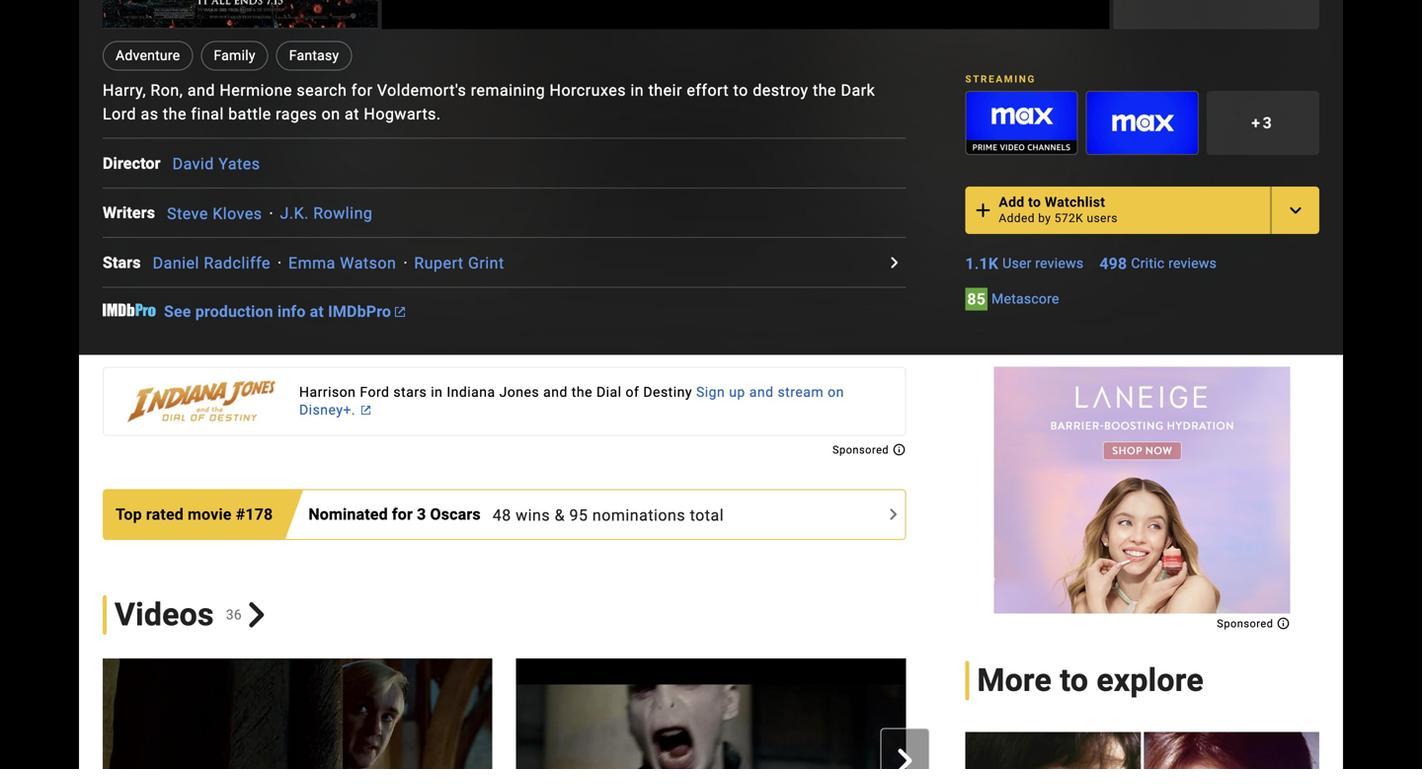 Task type: describe. For each thing, give the bounding box(es) containing it.
up
[[729, 384, 745, 400]]

trailer #2 image
[[516, 658, 906, 769]]

&
[[555, 506, 565, 525]]

1.1k user reviews
[[965, 254, 1084, 273]]

reviews for 1.1k
[[1035, 255, 1084, 272]]

rated
[[146, 505, 184, 524]]

total
[[690, 506, 724, 525]]

yates
[[219, 154, 260, 173]]

#178
[[236, 505, 273, 524]]

david
[[172, 154, 214, 173]]

david yates button
[[172, 154, 260, 173]]

writers
[[103, 204, 155, 222]]

horcruxes
[[550, 81, 626, 100]]

effort
[[687, 81, 729, 100]]

rupert grint, daniel radcliffe, and emma watson in harry potter and the deathly hallows: part 2 (2011) image
[[103, 0, 378, 28]]

to for more
[[1060, 662, 1088, 699]]

498
[[1099, 254, 1127, 273]]

nominated for 3 oscars
[[308, 505, 481, 524]]

add
[[999, 194, 1024, 210]]

rages
[[276, 105, 317, 124]]

launch inline image
[[395, 307, 405, 317]]

add to watchlist added by 572k users
[[999, 194, 1118, 225]]

emma watson button
[[288, 254, 396, 273]]

steve kloves
[[167, 204, 262, 223]]

top
[[116, 505, 142, 524]]

hermione
[[220, 81, 292, 100]]

emma
[[288, 254, 336, 273]]

disney+.
[[299, 402, 356, 418]]

add image
[[971, 199, 995, 222]]

final
[[191, 105, 224, 124]]

remaining
[[471, 81, 545, 100]]

top rated movie #178 button
[[104, 493, 281, 536]]

steve
[[167, 204, 208, 223]]

as
[[141, 105, 158, 124]]

nominated for 3 oscars button
[[308, 503, 493, 526]]

production
[[195, 302, 273, 321]]

metascore
[[992, 291, 1059, 307]]

destroy
[[753, 81, 808, 100]]

harry potter and the deathly hallows: part 2 -- trailer #2 image
[[103, 658, 492, 769]]

sign up and stream on disney+. link
[[103, 367, 906, 436]]

wins
[[516, 506, 550, 525]]

nominations
[[592, 506, 685, 525]]

more
[[977, 662, 1052, 699]]

oscars
[[430, 505, 481, 524]]

user
[[1002, 255, 1032, 272]]

video player application
[[381, 0, 1109, 29]]

emma watson
[[288, 254, 396, 273]]

watch harry potter and the deathly hallows: part 2 -- trailer #2 element
[[381, 0, 1109, 29]]

family
[[214, 48, 256, 64]]

48
[[493, 506, 511, 525]]

daniel radcliffe
[[153, 254, 271, 273]]

see production info at imdbpro
[[164, 302, 391, 321]]

j.k.
[[280, 204, 309, 223]]

director
[[103, 154, 161, 173]]

1 horizontal spatial chevron right inline image
[[893, 749, 917, 769]]

see full cast and crew image
[[882, 251, 906, 274]]

48 wins & 95 nominations total
[[493, 506, 724, 525]]

reviews for 498
[[1168, 255, 1217, 272]]

streaming
[[965, 73, 1036, 85]]

0 horizontal spatial chevron right inline image
[[244, 602, 269, 628]]

adventure button
[[103, 41, 193, 71]]

stream
[[778, 384, 824, 400]]

498 critic reviews
[[1099, 254, 1217, 273]]

critic
[[1131, 255, 1165, 272]]

their
[[648, 81, 682, 100]]

36
[[226, 607, 242, 623]]

1 vertical spatial the
[[163, 105, 187, 124]]

for inside 'harry, ron, and hermione search for voldemort's remaining horcruxes in their effort to destroy the dark lord as the final battle rages on at hogwarts.'
[[351, 81, 373, 100]]

nominated
[[308, 505, 388, 524]]

top rated movie #178
[[116, 505, 273, 524]]

watson
[[340, 254, 396, 273]]

harry, ron, and hermione search for voldemort's remaining horcruxes in their effort to destroy the dark lord as the final battle rages on at hogwarts.
[[103, 81, 875, 124]]

the 9 most surprising harry potter movie moments to revisit image
[[930, 658, 1319, 769]]

stars
[[103, 253, 141, 272]]

steve kloves button
[[167, 204, 262, 223]]

users
[[1087, 211, 1118, 225]]

j.k. rowling button
[[280, 204, 373, 223]]

see
[[164, 302, 191, 321]]

1 horizontal spatial the
[[813, 81, 836, 100]]

2 watch on max image from the left
[[1087, 92, 1198, 154]]

+3
[[1251, 114, 1274, 132]]

3
[[417, 505, 426, 524]]



Task type: vqa. For each thing, say whether or not it's contained in the screenshot.
CAROL
no



Task type: locate. For each thing, give the bounding box(es) containing it.
0 horizontal spatial reviews
[[1035, 255, 1084, 272]]

1 watch on max image from the left
[[966, 92, 1077, 154]]

search
[[297, 81, 347, 100]]

reviews
[[1035, 255, 1084, 272], [1168, 255, 1217, 272]]

movie
[[188, 505, 232, 524]]

1 horizontal spatial to
[[1028, 194, 1041, 210]]

see full cast and crew element containing writers
[[103, 201, 167, 225]]

see production info at imdbpro button
[[164, 302, 405, 321]]

and for stream
[[749, 384, 774, 400]]

2 reviews from the left
[[1168, 255, 1217, 272]]

see full cast and crew element
[[103, 151, 172, 175], [103, 201, 167, 225]]

hogwarts.
[[364, 105, 441, 124]]

85
[[967, 290, 986, 309]]

j.k. rowling
[[280, 204, 373, 223]]

watchlist
[[1045, 194, 1105, 210]]

see more awards and nominations image
[[881, 503, 905, 526]]

95
[[569, 506, 588, 525]]

sponsored
[[832, 444, 892, 456], [1217, 618, 1277, 630]]

sign
[[696, 384, 725, 400]]

at
[[345, 105, 359, 124], [310, 302, 324, 321]]

reviews right critic
[[1168, 255, 1217, 272]]

0 horizontal spatial on
[[322, 105, 340, 124]]

2 vertical spatial to
[[1060, 662, 1088, 699]]

1 vertical spatial see full cast and crew element
[[103, 201, 167, 225]]

0 horizontal spatial sponsored
[[832, 444, 892, 456]]

reviews inside 498 critic reviews
[[1168, 255, 1217, 272]]

stars button
[[103, 251, 153, 274]]

to for add
[[1028, 194, 1041, 210]]

0 horizontal spatial for
[[351, 81, 373, 100]]

to inside 'harry, ron, and hermione search for voldemort's remaining horcruxes in their effort to destroy the dark lord as the final battle rages on at hogwarts.'
[[733, 81, 748, 100]]

0 horizontal spatial to
[[733, 81, 748, 100]]

and right "up"
[[749, 384, 774, 400]]

to inside add to watchlist added by 572k users
[[1028, 194, 1041, 210]]

rupert
[[414, 254, 464, 273]]

and for hermione
[[187, 81, 215, 100]]

1 vertical spatial and
[[749, 384, 774, 400]]

0 vertical spatial to
[[733, 81, 748, 100]]

1 reviews from the left
[[1035, 255, 1084, 272]]

to up by
[[1028, 194, 1041, 210]]

2 see full cast and crew element from the top
[[103, 201, 167, 225]]

2 horizontal spatial to
[[1060, 662, 1088, 699]]

to right effort
[[733, 81, 748, 100]]

battle
[[228, 105, 271, 124]]

rowling
[[313, 204, 373, 223]]

voldemort's
[[377, 81, 466, 100]]

0 vertical spatial and
[[187, 81, 215, 100]]

1 horizontal spatial at
[[345, 105, 359, 124]]

daniel
[[153, 254, 199, 273]]

1 horizontal spatial and
[[749, 384, 774, 400]]

harry,
[[103, 81, 146, 100]]

1 see full cast and crew element from the top
[[103, 151, 172, 175]]

rupert grint
[[414, 254, 504, 273]]

for
[[351, 81, 373, 100], [392, 505, 413, 524]]

1 vertical spatial to
[[1028, 194, 1041, 210]]

on right stream
[[828, 384, 844, 400]]

1 horizontal spatial for
[[392, 505, 413, 524]]

group
[[103, 0, 378, 29], [381, 0, 1109, 29], [965, 91, 1078, 155], [1086, 91, 1199, 155], [79, 658, 1319, 769], [103, 658, 492, 769], [516, 658, 906, 769], [930, 658, 1319, 769], [965, 732, 1319, 769]]

on down the search
[[322, 105, 340, 124]]

0 vertical spatial chevron right inline image
[[244, 602, 269, 628]]

1 horizontal spatial reviews
[[1168, 255, 1217, 272]]

add title to another list image
[[1284, 199, 1308, 222]]

0 vertical spatial on
[[322, 105, 340, 124]]

+3 button
[[1207, 91, 1319, 155]]

for inside button
[[392, 505, 413, 524]]

at down the search
[[345, 105, 359, 124]]

sponsored content section
[[994, 367, 1290, 630]]

the end begins as harry, ron, and hermione go back to hogwarts to find and destroy voldemort's final horcruxes, but when voldemort finds out about their mission, the biggest battle begins and life as they know it will never be the same again. image
[[381, 0, 1109, 29]]

0 vertical spatial for
[[351, 81, 373, 100]]

fantasy
[[289, 48, 339, 64]]

0 vertical spatial see full cast and crew element
[[103, 151, 172, 175]]

reviews right 'user'
[[1035, 255, 1084, 272]]

and inside 'harry, ron, and hermione search for voldemort's remaining horcruxes in their effort to destroy the dark lord as the final battle rages on at hogwarts.'
[[187, 81, 215, 100]]

on inside 'harry, ron, and hermione search for voldemort's remaining horcruxes in their effort to destroy the dark lord as the final battle rages on at hogwarts.'
[[322, 105, 340, 124]]

1 horizontal spatial sponsored
[[1217, 618, 1277, 630]]

0 vertical spatial at
[[345, 105, 359, 124]]

0 vertical spatial sponsored
[[832, 444, 892, 456]]

0 horizontal spatial the
[[163, 105, 187, 124]]

reviews inside 1.1k user reviews
[[1035, 255, 1084, 272]]

imdbpro
[[328, 302, 391, 321]]

1.1k
[[965, 254, 999, 273]]

sign up and stream on disney+.
[[299, 384, 844, 418]]

1 horizontal spatial watch on max image
[[1087, 92, 1198, 154]]

in
[[630, 81, 644, 100]]

grint
[[468, 254, 504, 273]]

by
[[1038, 211, 1051, 225]]

videos
[[115, 596, 214, 633]]

ron,
[[151, 81, 183, 100]]

added
[[999, 211, 1035, 225]]

fantasy button
[[276, 41, 352, 71]]

the left dark
[[813, 81, 836, 100]]

0 horizontal spatial and
[[187, 81, 215, 100]]

david yates
[[172, 154, 260, 173]]

see full cast and crew element down director
[[103, 201, 167, 225]]

chevron right inline image
[[244, 602, 269, 628], [893, 749, 917, 769]]

explore
[[1097, 662, 1204, 699]]

kloves
[[213, 204, 262, 223]]

production art image
[[965, 732, 1319, 769]]

to
[[733, 81, 748, 100], [1028, 194, 1041, 210], [1060, 662, 1088, 699]]

0 horizontal spatial at
[[310, 302, 324, 321]]

radcliffe
[[204, 254, 271, 273]]

85 metascore
[[967, 290, 1059, 309]]

watch on max image
[[966, 92, 1077, 154], [1087, 92, 1198, 154]]

1 horizontal spatial on
[[828, 384, 844, 400]]

1 vertical spatial for
[[392, 505, 413, 524]]

1 vertical spatial chevron right inline image
[[893, 749, 917, 769]]

and inside sign up and stream on disney+.
[[749, 384, 774, 400]]

at right info
[[310, 302, 324, 321]]

rupert grint button
[[414, 254, 504, 273]]

daniel radcliffe button
[[153, 254, 271, 273]]

1 vertical spatial sponsored
[[1217, 618, 1277, 630]]

family button
[[201, 41, 268, 71]]

see full cast and crew element up "writers"
[[103, 151, 172, 175]]

see full cast and crew element containing director
[[103, 151, 172, 175]]

sponsored inside section
[[1217, 618, 1277, 630]]

lord
[[103, 105, 136, 124]]

info
[[277, 302, 306, 321]]

on inside sign up and stream on disney+.
[[828, 384, 844, 400]]

1 vertical spatial on
[[828, 384, 844, 400]]

1 vertical spatial at
[[310, 302, 324, 321]]

for right the search
[[351, 81, 373, 100]]

572k
[[1054, 211, 1083, 225]]

0 horizontal spatial watch on max image
[[966, 92, 1077, 154]]

for left 3
[[392, 505, 413, 524]]

to right more
[[1060, 662, 1088, 699]]

more to explore
[[977, 662, 1204, 699]]

0 vertical spatial the
[[813, 81, 836, 100]]

and up final
[[187, 81, 215, 100]]

and
[[187, 81, 215, 100], [749, 384, 774, 400]]

at inside 'harry, ron, and hermione search for voldemort's remaining horcruxes in their effort to destroy the dark lord as the final battle rages on at hogwarts.'
[[345, 105, 359, 124]]

dark
[[841, 81, 875, 100]]

the down ron,
[[163, 105, 187, 124]]



